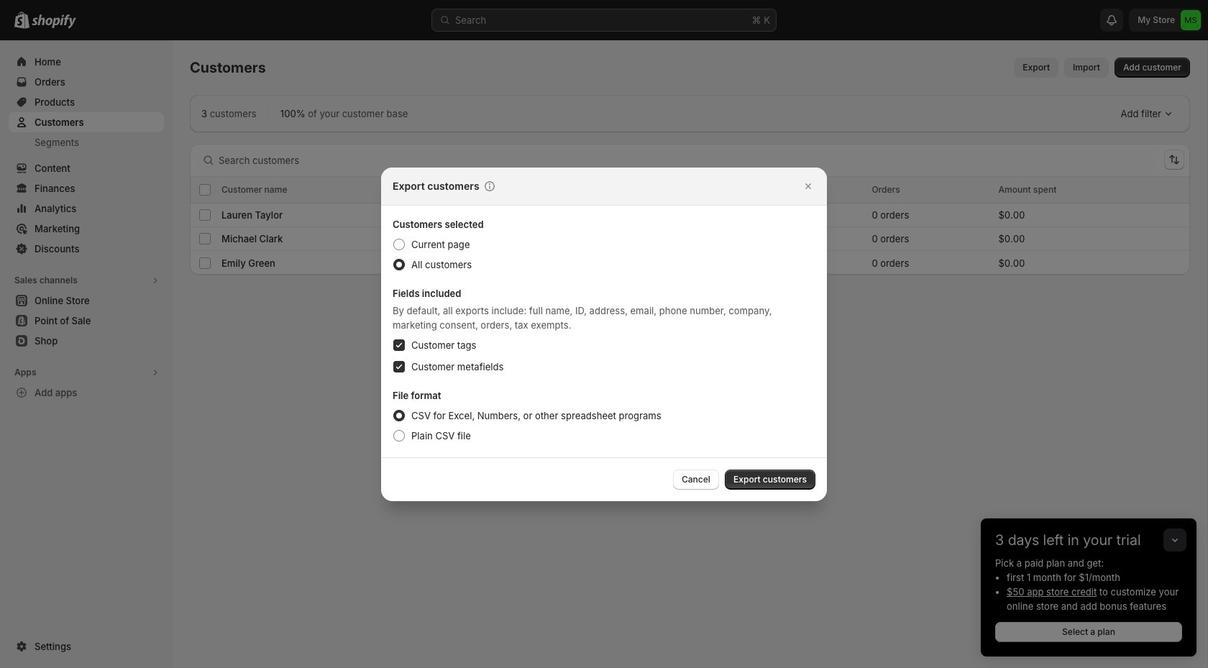 Task type: locate. For each thing, give the bounding box(es) containing it.
dialog
[[0, 167, 1208, 501]]

shopify image
[[32, 14, 76, 29]]



Task type: vqa. For each thing, say whether or not it's contained in the screenshot.
Shopify image
yes



